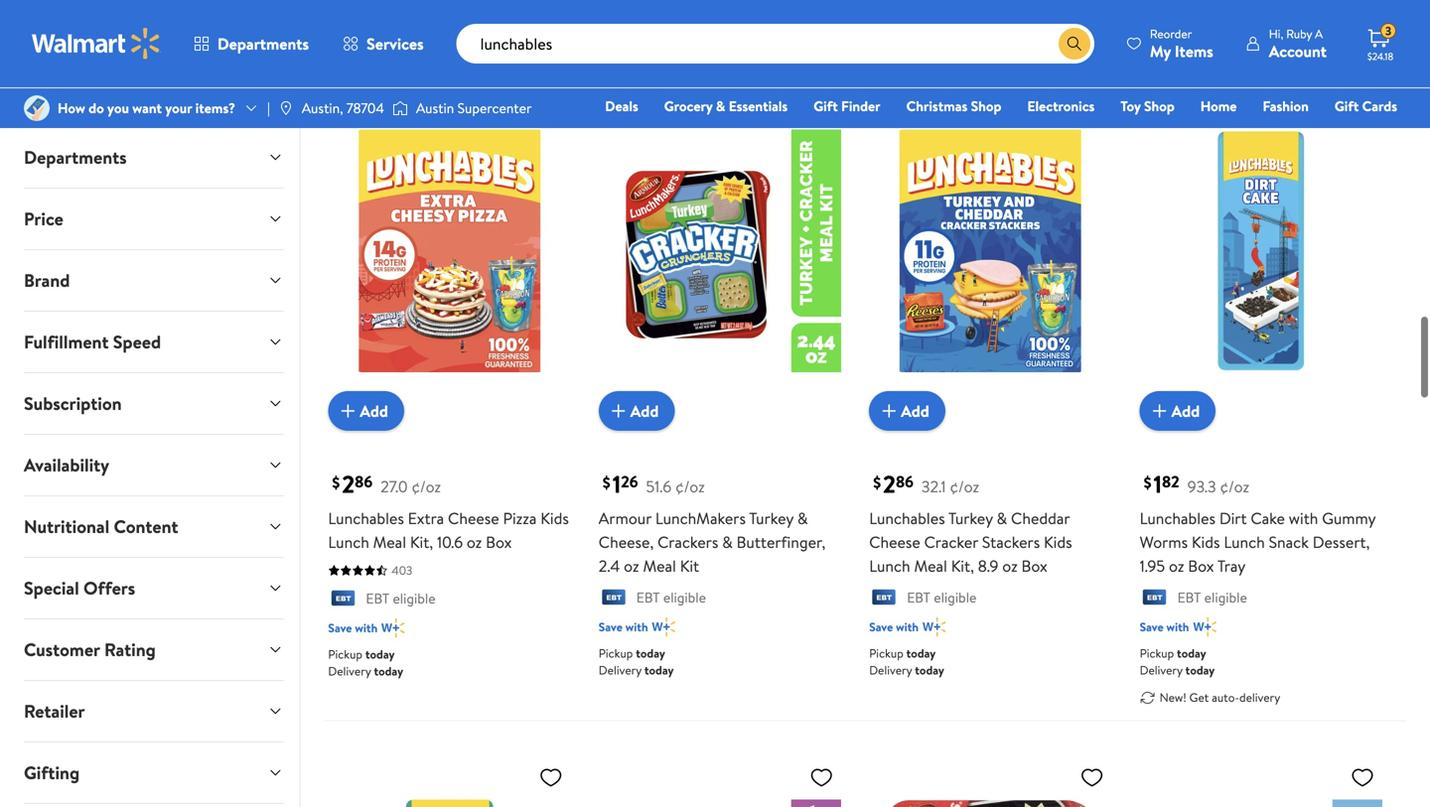 Task type: vqa. For each thing, say whether or not it's contained in the screenshot.
with corresponding to Lunchables Turkey & Cheddar Cheese Cracker Stackers Kids Lunch Meal Kit, 8.9 oz Box
yes



Task type: locate. For each thing, give the bounding box(es) containing it.
1 horizontal spatial 2
[[883, 468, 896, 501]]

walmart image
[[32, 28, 161, 60]]

0 horizontal spatial 1
[[613, 468, 621, 501]]

box down stackers
[[1022, 555, 1048, 577]]

pickup for armour lunchmakers turkey & cheese, crackers & butterfinger, 2.4 oz meal kit
[[599, 645, 633, 662]]

0 horizontal spatial 86
[[355, 471, 373, 493]]

$ left 82
[[1144, 472, 1152, 493]]

4 add from the left
[[1172, 400, 1200, 422]]

1 1 from the left
[[613, 468, 621, 501]]

price tab
[[8, 189, 299, 249]]

meal left the kit
[[643, 555, 676, 577]]

0 horizontal spatial add to cart image
[[607, 399, 631, 423]]

nutritional content
[[24, 515, 178, 539]]

kit, inside $ 2 86 27.0 ¢/oz lunchables extra cheese pizza kids lunch meal kit, 10.6 oz box
[[410, 531, 433, 553]]

add
[[360, 400, 388, 422], [631, 400, 659, 422], [901, 400, 930, 422], [1172, 400, 1200, 422]]

0 horizontal spatial box
[[486, 531, 512, 553]]

1 horizontal spatial turkey
[[949, 508, 993, 529]]

pickup
[[599, 645, 633, 662], [869, 645, 904, 662], [1140, 645, 1174, 662], [328, 646, 363, 663]]

delivery today up christmas
[[869, 22, 944, 38]]

austin
[[416, 98, 454, 118]]

1 inside $ 1 26 51.6 ¢/oz armour lunchmakers turkey & cheese, crackers & butterfinger, 2.4 oz meal kit
[[613, 468, 621, 501]]

gift inside 'link'
[[814, 96, 838, 116]]

2 horizontal spatial lunch
[[1224, 531, 1265, 553]]

christmas shop
[[906, 96, 1002, 116]]

0 vertical spatial departments button
[[177, 20, 326, 68]]

0 horizontal spatial meal
[[373, 531, 406, 553]]

turkey up cracker
[[949, 508, 993, 529]]

1 $ from the left
[[332, 472, 340, 493]]

lunchables down 27.0
[[328, 508, 404, 529]]

$ inside $ 1 26 51.6 ¢/oz armour lunchmakers turkey & cheese, crackers & butterfinger, 2.4 oz meal kit
[[603, 472, 611, 493]]

brand tab
[[8, 250, 299, 311]]

ebt image
[[599, 589, 629, 609], [869, 589, 899, 609]]

armour lunchmakers turkey & cheese, crackers & butterfinger, 2.4 oz meal kit image
[[599, 87, 842, 415]]

2 left 27.0
[[342, 468, 355, 501]]

add up 26
[[631, 400, 659, 422]]

delivery today up deals link
[[599, 22, 674, 38]]

add to cart image
[[607, 399, 631, 423], [877, 399, 901, 423]]

cheese
[[448, 508, 499, 529], [869, 531, 921, 553]]

 image
[[278, 100, 294, 116]]

86 for $ 2 86 27.0 ¢/oz lunchables extra cheese pizza kids lunch meal kit, 10.6 oz box
[[355, 471, 373, 493]]

78704
[[347, 98, 384, 118]]

auto-
[[1212, 689, 1240, 706]]

walmart plus image down crackers
[[652, 617, 676, 637]]

pickup for lunchables dirt cake with gummy worms kids lunch snack dessert, 1.95 oz box tray
[[1140, 645, 1174, 662]]

0 horizontal spatial  image
[[24, 95, 50, 121]]

kit, down extra
[[410, 531, 433, 553]]

kids down cheddar
[[1044, 531, 1072, 553]]

$ left 26
[[603, 472, 611, 493]]

departments up |
[[218, 33, 309, 55]]

special
[[24, 576, 79, 601]]

cake
[[1251, 508, 1285, 529]]

2 horizontal spatial delivery today
[[869, 22, 944, 38]]

1 horizontal spatial delivery today
[[599, 22, 674, 38]]

1 inside $ 1 82 93.3 ¢/oz lunchables dirt cake with gummy worms kids lunch snack dessert, 1.95 oz box tray
[[1154, 468, 1162, 501]]

1 2 from the left
[[342, 468, 355, 501]]

82
[[1162, 471, 1180, 493]]

add up 82
[[1172, 400, 1200, 422]]

essentials
[[729, 96, 788, 116]]

& up stackers
[[997, 508, 1007, 529]]

1 horizontal spatial 86
[[896, 471, 914, 493]]

gift cards registry
[[1169, 96, 1398, 144]]

new! get auto-delivery
[[1160, 689, 1281, 706]]

2 add from the left
[[631, 400, 659, 422]]

1 turkey from the left
[[749, 508, 794, 529]]

want
[[132, 98, 162, 118]]

1 horizontal spatial add to cart image
[[1148, 399, 1172, 423]]

lunchables for 2
[[328, 508, 404, 529]]

1 lunchables from the left
[[328, 508, 404, 529]]

2 lunchables from the left
[[869, 508, 945, 529]]

2 add to cart image from the left
[[877, 399, 901, 423]]

meal inside $ 2 86 32.1 ¢/oz lunchables turkey & cheddar cheese cracker stackers kids lunch meal kit, 8.9 oz box
[[914, 555, 947, 577]]

pickup today delivery today for lunchables dirt cake with gummy worms kids lunch snack dessert, 1.95 oz box tray
[[1140, 645, 1215, 679]]

2 horizontal spatial lunchables
[[1140, 508, 1216, 529]]

add button up 26
[[599, 391, 675, 431]]

 image right 78704 in the top left of the page
[[392, 98, 408, 118]]

eligible down the kit
[[663, 588, 706, 607]]

0 horizontal spatial kids
[[541, 508, 569, 529]]

add for 32.1 ¢/oz
[[901, 400, 930, 422]]

¢/oz inside $ 1 82 93.3 ¢/oz lunchables dirt cake with gummy worms kids lunch snack dessert, 1.95 oz box tray
[[1220, 476, 1250, 498]]

¢/oz inside $ 2 86 32.1 ¢/oz lunchables turkey & cheddar cheese cracker stackers kids lunch meal kit, 8.9 oz box
[[950, 476, 980, 498]]

brand button
[[8, 250, 299, 311]]

lunchables inside $ 2 86 27.0 ¢/oz lunchables extra cheese pizza kids lunch meal kit, 10.6 oz box
[[328, 508, 404, 529]]

turkey
[[749, 508, 794, 529], [949, 508, 993, 529]]

1 horizontal spatial gift
[[1335, 96, 1359, 116]]

walmart plus image up get
[[1193, 617, 1217, 637]]

0 horizontal spatial departments
[[24, 145, 127, 170]]

shop right christmas
[[971, 96, 1002, 116]]

1 horizontal spatial kids
[[1044, 531, 1072, 553]]

1 horizontal spatial box
[[1022, 555, 1048, 577]]

1 vertical spatial kit,
[[951, 555, 974, 577]]

kids up tray
[[1192, 531, 1220, 553]]

1 for $ 1 82 93.3 ¢/oz lunchables dirt cake with gummy worms kids lunch snack dessert, 1.95 oz box tray
[[1154, 468, 1162, 501]]

gift left the finder
[[814, 96, 838, 116]]

oz right "8.9"
[[1002, 555, 1018, 577]]

¢/oz inside $ 1 26 51.6 ¢/oz armour lunchmakers turkey & cheese, crackers & butterfinger, 2.4 oz meal kit
[[675, 476, 705, 498]]

0 horizontal spatial add to cart image
[[336, 399, 360, 423]]

services button
[[326, 20, 441, 68]]

save
[[599, 619, 623, 636], [869, 619, 893, 636], [1140, 619, 1164, 636], [328, 620, 352, 637]]

ebt
[[637, 588, 660, 607], [907, 588, 931, 607], [1178, 588, 1201, 607], [366, 589, 389, 608]]

1 vertical spatial cheese
[[869, 531, 921, 553]]

lunch inside $ 1 82 93.3 ¢/oz lunchables dirt cake with gummy worms kids lunch snack dessert, 1.95 oz box tray
[[1224, 531, 1265, 553]]

add to favorites list, armour lunchmakers chicken & crackers kit with crunch bar, 2.4 oz, 1 count image
[[1080, 765, 1104, 790]]

do
[[89, 98, 104, 118]]

1 add from the left
[[360, 400, 388, 422]]

lunch
[[328, 531, 369, 553], [1224, 531, 1265, 553], [869, 555, 910, 577]]

ebt eligible for lunchables turkey & cheddar cheese cracker stackers kids lunch meal kit, 8.9 oz box
[[907, 588, 977, 607]]

shop for christmas shop
[[971, 96, 1002, 116]]

3 add button from the left
[[869, 391, 945, 431]]

with for lunchables dirt cake with gummy worms kids lunch snack dessert, 1.95 oz box tray
[[1167, 619, 1189, 636]]

 image for austin supercenter
[[392, 98, 408, 118]]

0 vertical spatial cheese
[[448, 508, 499, 529]]

0 horizontal spatial ebt image
[[599, 589, 629, 609]]

$ inside $ 1 82 93.3 ¢/oz lunchables dirt cake with gummy worms kids lunch snack dessert, 1.95 oz box tray
[[1144, 472, 1152, 493]]

with for armour lunchmakers turkey & cheese, crackers & butterfinger, 2.4 oz meal kit
[[625, 619, 648, 636]]

deals link
[[596, 95, 647, 117]]

add button up 82
[[1140, 391, 1216, 431]]

2 horizontal spatial meal
[[914, 555, 947, 577]]

departments button down want
[[8, 127, 299, 188]]

86 inside $ 2 86 27.0 ¢/oz lunchables extra cheese pizza kids lunch meal kit, 10.6 oz box
[[355, 471, 373, 493]]

cheese up 10.6
[[448, 508, 499, 529]]

3 add from the left
[[901, 400, 930, 422]]

gift finder
[[814, 96, 881, 116]]

1 horizontal spatial lunch
[[869, 555, 910, 577]]

1 horizontal spatial shop
[[1144, 96, 1175, 116]]

add up 32.1
[[901, 400, 930, 422]]

2 add button from the left
[[599, 391, 675, 431]]

0 horizontal spatial kit,
[[410, 531, 433, 553]]

|
[[267, 98, 270, 118]]

electronics link
[[1019, 95, 1104, 117]]

1 left the 93.3
[[1154, 468, 1162, 501]]

add to favorites list, lunchables turkey & cheddar cheese cracker stackers kids lunch meal kit, 8.9 oz box image
[[1080, 95, 1104, 120]]

debit
[[1278, 124, 1312, 144]]

2 86 from the left
[[896, 471, 914, 493]]

pickup today delivery today for armour lunchmakers turkey & cheese, crackers & butterfinger, 2.4 oz meal kit
[[599, 645, 674, 679]]

kids right pizza
[[541, 508, 569, 529]]

gifting button
[[8, 743, 299, 804]]

10.6
[[437, 531, 463, 553]]

 image left how
[[24, 95, 50, 121]]

0 horizontal spatial lunchables
[[328, 508, 404, 529]]

2 2 from the left
[[883, 468, 896, 501]]

walmart plus image down cracker
[[923, 617, 946, 637]]

¢/oz for $ 2 86 27.0 ¢/oz lunchables extra cheese pizza kids lunch meal kit, 10.6 oz box
[[412, 476, 441, 498]]

special offers tab
[[8, 558, 299, 619]]

2 horizontal spatial kids
[[1192, 531, 1220, 553]]

1 horizontal spatial ebt image
[[869, 589, 899, 609]]

departments button
[[177, 20, 326, 68], [8, 127, 299, 188]]

departments button up |
[[177, 20, 326, 68]]

1 vertical spatial departments
[[24, 145, 127, 170]]

2 gift from the left
[[1335, 96, 1359, 116]]

walmart plus image
[[652, 617, 676, 637], [382, 618, 405, 638]]

meal down cracker
[[914, 555, 947, 577]]

add to cart image for 1
[[607, 399, 631, 423]]

1 gift from the left
[[814, 96, 838, 116]]

box down pizza
[[486, 531, 512, 553]]

save for armour lunchmakers turkey & cheese, crackers & butterfinger, 2.4 oz meal kit
[[599, 619, 623, 636]]

lunchables turkey & cheddar cheese cracker stackers kids lunch meal kit, 8.9 oz box image
[[869, 87, 1112, 415]]

86 left 27.0
[[355, 471, 373, 493]]

2 inside $ 2 86 32.1 ¢/oz lunchables turkey & cheddar cheese cracker stackers kids lunch meal kit, 8.9 oz box
[[883, 468, 896, 501]]

¢/oz up dirt
[[1220, 476, 1250, 498]]

1 86 from the left
[[355, 471, 373, 493]]

shop
[[971, 96, 1002, 116], [1144, 96, 1175, 116]]

0 vertical spatial kit,
[[410, 531, 433, 553]]

$ inside $ 2 86 27.0 ¢/oz lunchables extra cheese pizza kids lunch meal kit, 10.6 oz box
[[332, 472, 340, 493]]

ebt eligible down the kit
[[637, 588, 706, 607]]

0 horizontal spatial shop
[[971, 96, 1002, 116]]

0 horizontal spatial cheese
[[448, 508, 499, 529]]

walmart plus image down 403 on the left of the page
[[382, 618, 405, 638]]

how do you want your items?
[[58, 98, 235, 118]]

93.3
[[1188, 476, 1216, 498]]

retailer tab
[[8, 681, 299, 742]]

2 left 32.1
[[883, 468, 896, 501]]

one debit link
[[1236, 123, 1321, 145]]

add to favorites list, armour lunchmakers pepperoni pizza kit with crunch bar, 2.7 oz image
[[810, 765, 834, 790]]

¢/oz up extra
[[412, 476, 441, 498]]

shop right 'toy'
[[1144, 96, 1175, 116]]

ebt eligible
[[637, 588, 706, 607], [907, 588, 977, 607], [1178, 588, 1247, 607], [366, 589, 436, 608]]

nutritional content button
[[8, 497, 299, 557]]

turkey up butterfinger,
[[749, 508, 794, 529]]

0 horizontal spatial walmart plus image
[[923, 617, 946, 637]]

lunchables up worms
[[1140, 508, 1216, 529]]

eligible for lunchables dirt cake with gummy worms kids lunch snack dessert, 1.95 oz box tray
[[1205, 588, 1247, 607]]

ebt image
[[1140, 589, 1170, 609], [328, 590, 358, 610]]

2 shop from the left
[[1144, 96, 1175, 116]]

oz right '2.4' at the bottom left of the page
[[624, 555, 639, 577]]

$ inside $ 2 86 32.1 ¢/oz lunchables turkey & cheddar cheese cracker stackers kids lunch meal kit, 8.9 oz box
[[873, 472, 881, 493]]

ebt for lunchables turkey & cheddar cheese cracker stackers kids lunch meal kit, 8.9 oz box
[[907, 588, 931, 607]]

2 1 from the left
[[1154, 468, 1162, 501]]

2 ebt image from the left
[[869, 589, 899, 609]]

add to cart image
[[336, 399, 360, 423], [1148, 399, 1172, 423]]

tab
[[8, 805, 299, 808]]

lunchables cookie dunks with mini chocolate chip cookies, marshmallow creme and sprinkles 1.95 oz tray image
[[328, 757, 571, 808]]

oz inside $ 1 82 93.3 ¢/oz lunchables dirt cake with gummy worms kids lunch snack dessert, 1.95 oz box tray
[[1169, 555, 1184, 577]]

2 ¢/oz from the left
[[675, 476, 705, 498]]

my
[[1150, 40, 1171, 62]]

1 ¢/oz from the left
[[412, 476, 441, 498]]

& right grocery
[[716, 96, 725, 116]]

ebt eligible for lunchables dirt cake with gummy worms kids lunch snack dessert, 1.95 oz box tray
[[1178, 588, 1247, 607]]

turkey inside $ 2 86 32.1 ¢/oz lunchables turkey & cheddar cheese cracker stackers kids lunch meal kit, 8.9 oz box
[[949, 508, 993, 529]]

one debit
[[1245, 124, 1312, 144]]

2 horizontal spatial box
[[1188, 555, 1214, 577]]

christmas
[[906, 96, 968, 116]]

gift inside gift cards registry
[[1335, 96, 1359, 116]]

box inside $ 2 86 32.1 ¢/oz lunchables turkey & cheddar cheese cracker stackers kids lunch meal kit, 8.9 oz box
[[1022, 555, 1048, 577]]

save for lunchables turkey & cheddar cheese cracker stackers kids lunch meal kit, 8.9 oz box
[[869, 619, 893, 636]]

1 horizontal spatial meal
[[643, 555, 676, 577]]

eligible
[[663, 588, 706, 607], [934, 588, 977, 607], [1205, 588, 1247, 607], [393, 589, 436, 608]]

Search search field
[[457, 24, 1094, 64]]

extra
[[408, 508, 444, 529]]

3 $ from the left
[[873, 472, 881, 493]]

4 $ from the left
[[1144, 472, 1152, 493]]

today
[[374, 22, 403, 38], [644, 22, 674, 38], [915, 22, 944, 38], [636, 645, 665, 662], [907, 645, 936, 662], [1177, 645, 1206, 662], [365, 646, 395, 663], [644, 662, 674, 679], [915, 662, 944, 679], [1186, 662, 1215, 679], [374, 663, 403, 680]]

4 add button from the left
[[1140, 391, 1216, 431]]

kids inside $ 2 86 32.1 ¢/oz lunchables turkey & cheddar cheese cracker stackers kids lunch meal kit, 8.9 oz box
[[1044, 531, 1072, 553]]

one
[[1245, 124, 1275, 144]]

special offers
[[24, 576, 135, 601]]

delivery today up 78704 in the top left of the page
[[328, 22, 403, 38]]

3 ¢/oz from the left
[[950, 476, 980, 498]]

box left tray
[[1188, 555, 1214, 577]]

ebt for lunchables dirt cake with gummy worms kids lunch snack dessert, 1.95 oz box tray
[[1178, 588, 1201, 607]]

1 horizontal spatial lunchables
[[869, 508, 945, 529]]

add up 27.0
[[360, 400, 388, 422]]

you
[[107, 98, 129, 118]]

armour
[[599, 508, 652, 529]]

fashion
[[1263, 96, 1309, 116]]

0 horizontal spatial 2
[[342, 468, 355, 501]]

new!
[[1160, 689, 1187, 706]]

1 walmart plus image from the left
[[923, 617, 946, 637]]

1 horizontal spatial  image
[[392, 98, 408, 118]]

oz right 10.6
[[467, 531, 482, 553]]

ebt eligible down cracker
[[907, 588, 977, 607]]

ebt eligible down tray
[[1178, 588, 1247, 607]]

86 inside $ 2 86 32.1 ¢/oz lunchables turkey & cheddar cheese cracker stackers kids lunch meal kit, 8.9 oz box
[[896, 471, 914, 493]]

lunchables down 32.1
[[869, 508, 945, 529]]

1 ebt image from the left
[[599, 589, 629, 609]]

oz right 1.95 at the bottom of page
[[1169, 555, 1184, 577]]

1 add button from the left
[[328, 391, 404, 431]]

cheese left cracker
[[869, 531, 921, 553]]

eligible down cracker
[[934, 588, 977, 607]]

2 add to cart image from the left
[[1148, 399, 1172, 423]]

86 left 32.1
[[896, 471, 914, 493]]

 image
[[24, 95, 50, 121], [392, 98, 408, 118]]

lunchables inside $ 1 82 93.3 ¢/oz lunchables dirt cake with gummy worms kids lunch snack dessert, 1.95 oz box tray
[[1140, 508, 1216, 529]]

1 horizontal spatial 1
[[1154, 468, 1162, 501]]

1 shop from the left
[[971, 96, 1002, 116]]

1 horizontal spatial departments
[[218, 33, 309, 55]]

cards
[[1362, 96, 1398, 116]]

walmart+ link
[[1329, 123, 1407, 145]]

with
[[1289, 508, 1319, 529], [625, 619, 648, 636], [896, 619, 919, 636], [1167, 619, 1189, 636], [355, 620, 378, 637]]

$ 1 82 93.3 ¢/oz lunchables dirt cake with gummy worms kids lunch snack dessert, 1.95 oz box tray
[[1140, 468, 1376, 577]]

supercenter
[[458, 98, 532, 118]]

1 add to cart image from the left
[[336, 399, 360, 423]]

¢/oz right 32.1
[[950, 476, 980, 498]]

¢/oz inside $ 2 86 27.0 ¢/oz lunchables extra cheese pizza kids lunch meal kit, 10.6 oz box
[[412, 476, 441, 498]]

departments
[[218, 33, 309, 55], [24, 145, 127, 170]]

add button up 32.1
[[869, 391, 945, 431]]

deals
[[605, 96, 638, 116]]

gummy
[[1322, 508, 1376, 529]]

gift left cards
[[1335, 96, 1359, 116]]

0 horizontal spatial gift
[[814, 96, 838, 116]]

2 for $ 2 86 32.1 ¢/oz lunchables turkey & cheddar cheese cracker stackers kids lunch meal kit, 8.9 oz box
[[883, 468, 896, 501]]

meal up 403 on the left of the page
[[373, 531, 406, 553]]

departments inside tab
[[24, 145, 127, 170]]

86
[[355, 471, 373, 493], [896, 471, 914, 493]]

8.9
[[978, 555, 999, 577]]

1 horizontal spatial kit,
[[951, 555, 974, 577]]

walmart plus image
[[923, 617, 946, 637], [1193, 617, 1217, 637]]

kit, inside $ 2 86 32.1 ¢/oz lunchables turkey & cheddar cheese cracker stackers kids lunch meal kit, 8.9 oz box
[[951, 555, 974, 577]]

2 inside $ 2 86 27.0 ¢/oz lunchables extra cheese pizza kids lunch meal kit, 10.6 oz box
[[342, 468, 355, 501]]

grocery
[[664, 96, 713, 116]]

grocery & essentials link
[[655, 95, 797, 117]]

add button
[[328, 391, 404, 431], [599, 391, 675, 431], [869, 391, 945, 431], [1140, 391, 1216, 431]]

2 walmart plus image from the left
[[1193, 617, 1217, 637]]

1 add to cart image from the left
[[607, 399, 631, 423]]

austin,
[[302, 98, 343, 118]]

subscription button
[[8, 373, 299, 434]]

registry link
[[1160, 123, 1228, 145]]

0 horizontal spatial lunch
[[328, 531, 369, 553]]

cheese,
[[599, 531, 654, 553]]

eligible down tray
[[1205, 588, 1247, 607]]

1 horizontal spatial walmart plus image
[[1193, 617, 1217, 637]]

$
[[332, 472, 340, 493], [603, 472, 611, 493], [873, 472, 881, 493], [1144, 472, 1152, 493]]

$ left 27.0
[[332, 472, 340, 493]]

reorder my items
[[1150, 25, 1214, 62]]

kit,
[[410, 531, 433, 553], [951, 555, 974, 577]]

add button up 27.0
[[328, 391, 404, 431]]

0 horizontal spatial turkey
[[749, 508, 794, 529]]

butterfinger,
[[737, 531, 826, 553]]

kit, left "8.9"
[[951, 555, 974, 577]]

1 up armour
[[613, 468, 621, 501]]

1 horizontal spatial add to cart image
[[877, 399, 901, 423]]

0 horizontal spatial walmart plus image
[[382, 618, 405, 638]]

2 $ from the left
[[603, 472, 611, 493]]

¢/oz right 51.6
[[675, 476, 705, 498]]

2 turkey from the left
[[949, 508, 993, 529]]

0 horizontal spatial delivery today
[[328, 22, 403, 38]]

1 for $ 1 26 51.6 ¢/oz armour lunchmakers turkey & cheese, crackers & butterfinger, 2.4 oz meal kit
[[613, 468, 621, 501]]

$ left 32.1
[[873, 472, 881, 493]]

search icon image
[[1067, 36, 1083, 52]]

3 lunchables from the left
[[1140, 508, 1216, 529]]

26
[[621, 471, 638, 493]]

departments down how
[[24, 145, 127, 170]]

armour lunchmakers chicken & crackers kit with crunch bar, 2.4 oz, 1 count image
[[869, 757, 1112, 808]]

add button for 93.3 ¢/oz
[[1140, 391, 1216, 431]]

4 ¢/oz from the left
[[1220, 476, 1250, 498]]

1 horizontal spatial cheese
[[869, 531, 921, 553]]

delivery today
[[328, 22, 403, 38], [599, 22, 674, 38], [869, 22, 944, 38]]



Task type: describe. For each thing, give the bounding box(es) containing it.
save with for lunchables dirt cake with gummy worms kids lunch snack dessert, 1.95 oz box tray
[[1140, 619, 1189, 636]]

services
[[367, 33, 424, 55]]

& inside "link"
[[716, 96, 725, 116]]

reorder
[[1150, 25, 1192, 42]]

availability tab
[[8, 435, 299, 496]]

box inside $ 1 82 93.3 ¢/oz lunchables dirt cake with gummy worms kids lunch snack dessert, 1.95 oz box tray
[[1188, 555, 1214, 577]]

eligible for armour lunchmakers turkey & cheese, crackers & butterfinger, 2.4 oz meal kit
[[663, 588, 706, 607]]

get
[[1190, 689, 1209, 706]]

austin supercenter
[[416, 98, 532, 118]]

stackers
[[982, 531, 1040, 553]]

oz inside $ 2 86 32.1 ¢/oz lunchables turkey & cheddar cheese cracker stackers kids lunch meal kit, 8.9 oz box
[[1002, 555, 1018, 577]]

$ for $ 2 86 32.1 ¢/oz lunchables turkey & cheddar cheese cracker stackers kids lunch meal kit, 8.9 oz box
[[873, 472, 881, 493]]

add to cart image for 2
[[877, 399, 901, 423]]

86 for $ 2 86 32.1 ¢/oz lunchables turkey & cheddar cheese cracker stackers kids lunch meal kit, 8.9 oz box
[[896, 471, 914, 493]]

$24.18
[[1368, 50, 1394, 63]]

fulfillment
[[24, 330, 109, 355]]

your
[[165, 98, 192, 118]]

price button
[[8, 189, 299, 249]]

rating
[[104, 638, 156, 663]]

1.95
[[1140, 555, 1165, 577]]

toy
[[1121, 96, 1141, 116]]

fulfillment speed tab
[[8, 312, 299, 372]]

save with for armour lunchmakers turkey & cheese, crackers & butterfinger, 2.4 oz meal kit
[[599, 619, 648, 636]]

cheese inside $ 2 86 27.0 ¢/oz lunchables extra cheese pizza kids lunch meal kit, 10.6 oz box
[[448, 508, 499, 529]]

toy shop link
[[1112, 95, 1184, 117]]

& down the lunchmakers
[[722, 531, 733, 553]]

ebt for armour lunchmakers turkey & cheese, crackers & butterfinger, 2.4 oz meal kit
[[637, 588, 660, 607]]

add to cart image for 2
[[336, 399, 360, 423]]

christmas shop link
[[898, 95, 1011, 117]]

add to favorites list, lunchables cookie dunks with mini chocolate chip cookies, marshmallow creme and sprinkles 1.95 oz tray image
[[539, 765, 563, 790]]

403
[[392, 562, 413, 579]]

1 delivery today from the left
[[328, 22, 403, 38]]

items
[[1175, 40, 1214, 62]]

51.6
[[646, 476, 672, 498]]

worms
[[1140, 531, 1188, 553]]

departments tab
[[8, 127, 299, 188]]

walmart plus image for 1
[[1193, 617, 1217, 637]]

offers
[[83, 576, 135, 601]]

customer rating button
[[8, 620, 299, 680]]

$ for $ 1 26 51.6 ¢/oz armour lunchmakers turkey & cheese, crackers & butterfinger, 2.4 oz meal kit
[[603, 472, 611, 493]]

gift cards link
[[1326, 95, 1407, 117]]

how
[[58, 98, 85, 118]]

ebt image for 1
[[599, 589, 629, 609]]

nutritional
[[24, 515, 109, 539]]

nutritional content tab
[[8, 497, 299, 557]]

toy shop
[[1121, 96, 1175, 116]]

box inside $ 2 86 27.0 ¢/oz lunchables extra cheese pizza kids lunch meal kit, 10.6 oz box
[[486, 531, 512, 553]]

2 for $ 2 86 27.0 ¢/oz lunchables extra cheese pizza kids lunch meal kit, 10.6 oz box
[[342, 468, 355, 501]]

customer
[[24, 638, 100, 663]]

1 horizontal spatial walmart plus image
[[652, 617, 676, 637]]

32.1
[[922, 476, 946, 498]]

lunchables for 1
[[1140, 508, 1216, 529]]

lunchables dirt cake with gummy worms kids lunch snack dessert, 1.95 oz box tray image
[[1140, 87, 1383, 415]]

& inside $ 2 86 32.1 ¢/oz lunchables turkey & cheddar cheese cracker stackers kids lunch meal kit, 8.9 oz box
[[997, 508, 1007, 529]]

eligible down 403 on the left of the page
[[393, 589, 436, 608]]

add for 93.3 ¢/oz
[[1172, 400, 1200, 422]]

kids inside $ 1 82 93.3 ¢/oz lunchables dirt cake with gummy worms kids lunch snack dessert, 1.95 oz box tray
[[1192, 531, 1220, 553]]

$ 2 86 27.0 ¢/oz lunchables extra cheese pizza kids lunch meal kit, 10.6 oz box
[[328, 468, 569, 553]]

lunch inside $ 2 86 32.1 ¢/oz lunchables turkey & cheddar cheese cracker stackers kids lunch meal kit, 8.9 oz box
[[869, 555, 910, 577]]

2 delivery today from the left
[[599, 22, 674, 38]]

add button for 27.0 ¢/oz
[[328, 391, 404, 431]]

retailer button
[[8, 681, 299, 742]]

with for lunchables turkey & cheddar cheese cracker stackers kids lunch meal kit, 8.9 oz box
[[896, 619, 919, 636]]

¢/oz for $ 1 26 51.6 ¢/oz armour lunchmakers turkey & cheese, crackers & butterfinger, 2.4 oz meal kit
[[675, 476, 705, 498]]

cheddar
[[1011, 508, 1070, 529]]

oz inside $ 1 26 51.6 ¢/oz armour lunchmakers turkey & cheese, crackers & butterfinger, 2.4 oz meal kit
[[624, 555, 639, 577]]

customer rating tab
[[8, 620, 299, 680]]

add button for 32.1 ¢/oz
[[869, 391, 945, 431]]

special offers button
[[8, 558, 299, 619]]

customer rating
[[24, 638, 156, 663]]

speed
[[113, 330, 161, 355]]

gifting tab
[[8, 743, 299, 804]]

availability button
[[8, 435, 299, 496]]

save with for lunchables turkey & cheddar cheese cracker stackers kids lunch meal kit, 8.9 oz box
[[869, 619, 919, 636]]

gift for cards
[[1335, 96, 1359, 116]]

hi, ruby a account
[[1269, 25, 1327, 62]]

a
[[1315, 25, 1323, 42]]

add button for 51.6 ¢/oz
[[599, 391, 675, 431]]

2.4
[[599, 555, 620, 577]]

Walmart Site-Wide search field
[[457, 24, 1094, 64]]

& up butterfinger,
[[797, 508, 808, 529]]

items?
[[195, 98, 235, 118]]

finder
[[841, 96, 881, 116]]

$ for $ 2 86 27.0 ¢/oz lunchables extra cheese pizza kids lunch meal kit, 10.6 oz box
[[332, 472, 340, 493]]

availability
[[24, 453, 109, 478]]

$ for $ 1 82 93.3 ¢/oz lunchables dirt cake with gummy worms kids lunch snack dessert, 1.95 oz box tray
[[1144, 472, 1152, 493]]

retailer
[[24, 699, 85, 724]]

add for 51.6 ¢/oz
[[631, 400, 659, 422]]

3 delivery today from the left
[[869, 22, 944, 38]]

subscription tab
[[8, 373, 299, 434]]

grocery & essentials
[[664, 96, 788, 116]]

brand
[[24, 268, 70, 293]]

add to favorites list, armour lunchmakers nachos kit with nerds, 2.9 oz, 1 count image
[[1351, 765, 1375, 790]]

ebt eligible down 403 on the left of the page
[[366, 589, 436, 608]]

lunchmakers
[[655, 508, 746, 529]]

dirt
[[1220, 508, 1247, 529]]

1 vertical spatial departments button
[[8, 127, 299, 188]]

pizza
[[503, 508, 537, 529]]

lunchables inside $ 2 86 32.1 ¢/oz lunchables turkey & cheddar cheese cracker stackers kids lunch meal kit, 8.9 oz box
[[869, 508, 945, 529]]

armour lunchmakers pepperoni pizza kit with crunch bar, 2.7 oz image
[[599, 757, 842, 808]]

add to favorites list, lunchables dirt cake with gummy worms kids lunch snack dessert, 1.95 oz box tray image
[[1351, 95, 1375, 120]]

fulfillment speed button
[[8, 312, 299, 372]]

snack
[[1269, 531, 1309, 553]]

add to favorites list, armour lunchmakers turkey & cheese, crackers & butterfinger, 2.4 oz meal kit image
[[810, 95, 834, 120]]

price
[[24, 207, 63, 231]]

gift finder link
[[805, 95, 890, 117]]

walmart plus image for 2
[[923, 617, 946, 637]]

pickup today delivery today for lunchables turkey & cheddar cheese cracker stackers kids lunch meal kit, 8.9 oz box
[[869, 645, 944, 679]]

with inside $ 1 82 93.3 ¢/oz lunchables dirt cake with gummy worms kids lunch snack dessert, 1.95 oz box tray
[[1289, 508, 1319, 529]]

 image for how do you want your items?
[[24, 95, 50, 121]]

$ 1 26 51.6 ¢/oz armour lunchmakers turkey & cheese, crackers & butterfinger, 2.4 oz meal kit
[[599, 468, 826, 577]]

kit
[[680, 555, 699, 577]]

¢/oz for $ 1 82 93.3 ¢/oz lunchables dirt cake with gummy worms kids lunch snack dessert, 1.95 oz box tray
[[1220, 476, 1250, 498]]

eligible for lunchables turkey & cheddar cheese cracker stackers kids lunch meal kit, 8.9 oz box
[[934, 588, 977, 607]]

1 horizontal spatial ebt image
[[1140, 589, 1170, 609]]

austin, 78704
[[302, 98, 384, 118]]

lunchables extra cheese pizza kids lunch meal kit, 10.6 oz box image
[[328, 87, 571, 415]]

save for lunchables dirt cake with gummy worms kids lunch snack dessert, 1.95 oz box tray
[[1140, 619, 1164, 636]]

cheese inside $ 2 86 32.1 ¢/oz lunchables turkey & cheddar cheese cracker stackers kids lunch meal kit, 8.9 oz box
[[869, 531, 921, 553]]

shop for toy shop
[[1144, 96, 1175, 116]]

add for 27.0 ¢/oz
[[360, 400, 388, 422]]

kids inside $ 2 86 27.0 ¢/oz lunchables extra cheese pizza kids lunch meal kit, 10.6 oz box
[[541, 508, 569, 529]]

registry
[[1169, 124, 1220, 144]]

account
[[1269, 40, 1327, 62]]

cracker
[[924, 531, 978, 553]]

meal inside $ 2 86 27.0 ¢/oz lunchables extra cheese pizza kids lunch meal kit, 10.6 oz box
[[373, 531, 406, 553]]

hi,
[[1269, 25, 1284, 42]]

3
[[1385, 23, 1392, 39]]

oz inside $ 2 86 27.0 ¢/oz lunchables extra cheese pizza kids lunch meal kit, 10.6 oz box
[[467, 531, 482, 553]]

gift for finder
[[814, 96, 838, 116]]

ruby
[[1287, 25, 1312, 42]]

tray
[[1218, 555, 1246, 577]]

0 horizontal spatial ebt image
[[328, 590, 358, 610]]

delivery
[[1240, 689, 1281, 706]]

ebt eligible for armour lunchmakers turkey & cheese, crackers & butterfinger, 2.4 oz meal kit
[[637, 588, 706, 607]]

meal inside $ 1 26 51.6 ¢/oz armour lunchmakers turkey & cheese, crackers & butterfinger, 2.4 oz meal kit
[[643, 555, 676, 577]]

crackers
[[658, 531, 718, 553]]

home
[[1201, 96, 1237, 116]]

content
[[114, 515, 178, 539]]

fulfillment speed
[[24, 330, 161, 355]]

ebt image for 2
[[869, 589, 899, 609]]

0 vertical spatial departments
[[218, 33, 309, 55]]

lunch inside $ 2 86 27.0 ¢/oz lunchables extra cheese pizza kids lunch meal kit, 10.6 oz box
[[328, 531, 369, 553]]

dessert,
[[1313, 531, 1370, 553]]

¢/oz for $ 2 86 32.1 ¢/oz lunchables turkey & cheddar cheese cracker stackers kids lunch meal kit, 8.9 oz box
[[950, 476, 980, 498]]

$ 2 86 32.1 ¢/oz lunchables turkey & cheddar cheese cracker stackers kids lunch meal kit, 8.9 oz box
[[869, 468, 1072, 577]]

turkey inside $ 1 26 51.6 ¢/oz armour lunchmakers turkey & cheese, crackers & butterfinger, 2.4 oz meal kit
[[749, 508, 794, 529]]

pickup for lunchables turkey & cheddar cheese cracker stackers kids lunch meal kit, 8.9 oz box
[[869, 645, 904, 662]]

subscription
[[24, 391, 122, 416]]

electronics
[[1027, 96, 1095, 116]]

armour lunchmakers nachos kit with nerds, 2.9 oz, 1 count image
[[1140, 757, 1383, 808]]

add to cart image for 1
[[1148, 399, 1172, 423]]

fashion link
[[1254, 95, 1318, 117]]



